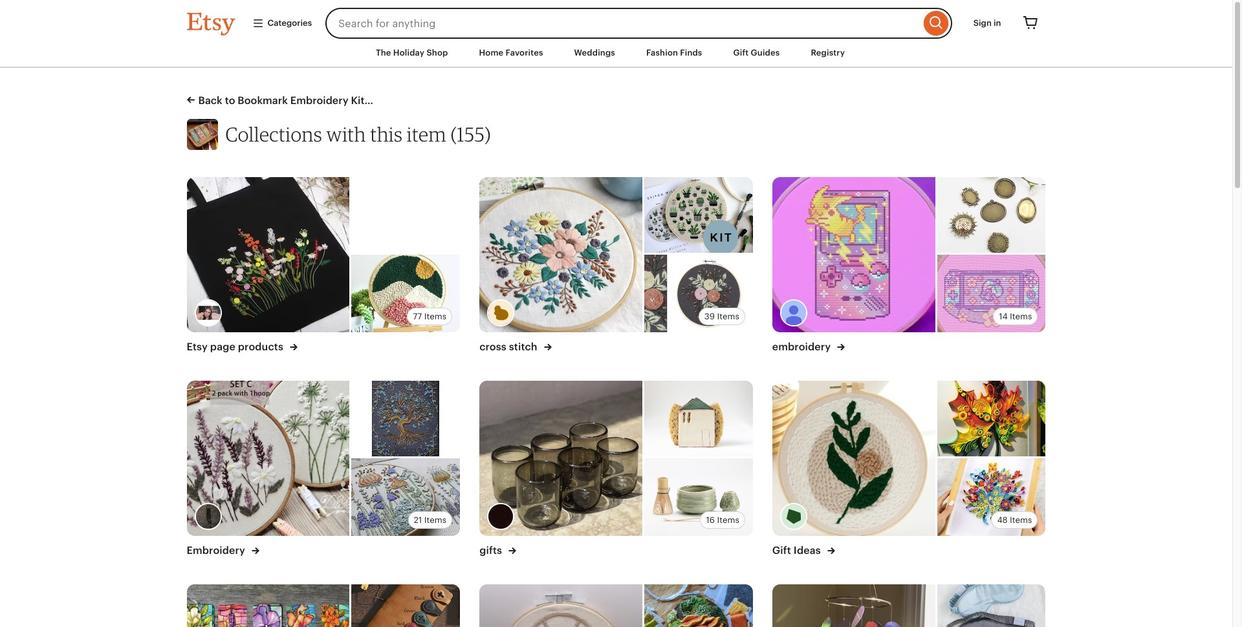 Task type: describe. For each thing, give the bounding box(es) containing it.
ideas
[[794, 545, 821, 557]]

collections with this item (155)
[[226, 122, 491, 146]]

botany dark - modern cross stitch kit image
[[645, 177, 753, 255]]

the
[[376, 48, 391, 58]]

16 items
[[706, 516, 740, 526]]

fashion finds link
[[637, 41, 712, 65]]

embroidery kit for beginner | modern embroidery kit with pattern | flowers embroidery full kit with needlepoint hoop| diy craft kit image
[[352, 177, 460, 255]]

sponge holder-napkin holder-ceramics and pottery image
[[645, 381, 753, 459]]

fashion
[[646, 48, 678, 58]]

punch needles start kit/ beginner punch needle kit with adjustable punch needle/ punch needle kit with yarn/all materials included image
[[773, 381, 936, 537]]

spring peacock paper quilling kit | paper craft | quilling kit | paper quilling diy kit | handmade home decoration | mother's day gift image
[[938, 459, 1046, 537]]

diy chicken of the woods mushroom stumpwork embroidery kit - complete kit image
[[645, 585, 753, 628]]

home
[[479, 48, 504, 58]]

galaxy game boy cross stitch pattern, console cross stitch, pikachu cross stitch, game cross stitch, anime cross stitch, counted. pdf, dmc image
[[773, 177, 936, 333]]

floral beginner embroidery kit / spring / modern flower hand embroidery full kit / diy floral needlepoint hoop wall art kit / christmas gift image
[[480, 177, 643, 333]]

weddings link
[[565, 41, 625, 65]]

100% pure mulberry silk eye mask/sleep mask/ eye cover - hypoallergenic, non absorbent, silk filling image
[[938, 585, 1046, 628]]

embroidery pin kit, pin for embroidery, beginner embroidery kit, handmade pin, diy gift, cross stitch pin kit image
[[938, 177, 1046, 255]]

with
[[326, 122, 366, 146]]

sign in
[[974, 18, 1002, 28]]

customized magnetic leather bookmark, personalized leather name bookmark, reader gift, book lover gift, gift for her,  christmas gift image
[[352, 585, 460, 628]]

menu bar containing the holiday shop
[[163, 39, 1069, 68]]

sea wave ceramic matcha bowl with bamboo whisk and chasen holders image
[[645, 459, 753, 537]]

Search for anything text field
[[326, 8, 921, 39]]

gift ideas
[[773, 545, 824, 557]]

embroidery
[[773, 341, 834, 353]]

14 items
[[999, 312, 1033, 322]]

2 pack diy beginner embroidery kit- floral flower pattern-pre print fabric-embroidery kit beginner-hoop art-diy craft kit-birthday gift image
[[187, 381, 350, 537]]

gift guides
[[734, 48, 780, 58]]

cross stitch link
[[480, 341, 552, 354]]

etsy page products
[[187, 341, 286, 353]]

guides
[[751, 48, 780, 58]]

gift ideas link
[[773, 544, 835, 558]]

etsy page products link
[[187, 341, 298, 354]]

categories button
[[242, 12, 322, 35]]

items for embroidery
[[424, 516, 447, 526]]

sign
[[974, 18, 992, 28]]

77 items
[[413, 312, 447, 322]]

sign in button
[[964, 12, 1011, 35]]

the holiday shop
[[376, 48, 448, 58]]

39 items
[[705, 312, 740, 322]]

shakira image
[[194, 300, 222, 327]]

48
[[998, 516, 1008, 526]]

items for etsy page products
[[424, 312, 447, 322]]

home favorites
[[479, 48, 543, 58]]



Task type: locate. For each thing, give the bounding box(es) containing it.
items for cross stitch
[[717, 312, 740, 322]]

gift for gift ideas
[[773, 545, 791, 557]]

weddings
[[574, 48, 615, 58]]

(155)
[[451, 122, 491, 146]]

16
[[706, 516, 715, 526]]

this
[[370, 122, 403, 146]]

embroidery kit, starter beginners, floral plant flower 1, hoop, diy craft supply, sewing gift, home decor image
[[645, 255, 753, 333]]

favorites
[[506, 48, 543, 58]]

embroidery link
[[773, 341, 845, 354]]

cross
[[480, 341, 507, 353]]

ciara image
[[780, 300, 808, 327]]

stained glass flowers 3 image
[[187, 585, 350, 628]]

banner
[[163, 0, 1069, 39]]

products
[[238, 341, 283, 353]]

diy cat and books embroidery kit - house plant hoop art - hanging plants embroidery beginner - 6 inch hoop - adult craft kit - image
[[480, 585, 643, 628]]

switch cross stitch pattern, galaxy cross stitch, gaming cross stitch, pastel cross stitch, game cross stitch, anime cross stitch, pdf image
[[938, 255, 1046, 333]]

shop
[[427, 48, 448, 58]]

in
[[994, 18, 1002, 28]]

categories
[[268, 18, 312, 28]]

maria manuel image
[[487, 504, 515, 531]]

menu bar
[[163, 39, 1069, 68]]

finds
[[680, 48, 702, 58]]

fashion finds
[[646, 48, 702, 58]]

items right 48
[[1010, 516, 1033, 526]]

77
[[413, 312, 422, 322]]

embroidery link
[[187, 544, 260, 558]]

items right 14
[[1010, 312, 1033, 322]]

autumn leaf paper quilling kit | paper craft | quilling kit | paper quilling diy kit | handmade home decoration | mother's day gift image
[[938, 381, 1046, 459]]

1 vertical spatial gift
[[773, 545, 791, 557]]

39
[[705, 312, 715, 322]]

items for embroidery
[[1010, 312, 1033, 322]]

etsy
[[187, 341, 208, 353]]

gift inside 'menu bar'
[[734, 48, 749, 58]]

banner containing categories
[[163, 0, 1069, 39]]

home favorites link
[[470, 41, 553, 65]]

gifts link
[[480, 544, 516, 558]]

items
[[424, 312, 447, 322], [717, 312, 740, 322], [1010, 312, 1033, 322], [424, 516, 447, 526], [717, 516, 740, 526], [1010, 516, 1033, 526]]

diy eco bag| embroidery kit reusable bag for beginner | beginner embroidery kit, cross stitch|  embroidery full kit with needlepoint hoop| image
[[187, 177, 350, 333]]

gift left ideas
[[773, 545, 791, 557]]

gifts
[[480, 545, 505, 557]]

stitch
[[509, 341, 538, 353]]

holiday
[[393, 48, 425, 58]]

1 horizontal spatial gift
[[773, 545, 791, 557]]

caroline image
[[194, 504, 222, 531]]

0 horizontal spatial gift
[[734, 48, 749, 58]]

embroidery kit - forget me not embroidery design for beginners image
[[352, 459, 460, 537]]

registry link
[[801, 41, 855, 65]]

21 items
[[414, 516, 447, 526]]

bookmark embroidery kits |gift for friends beginner embroidery kit| embroidery full kit with needlepoint hoop| diy craft kit image
[[187, 119, 218, 150]]

aurora sun catcher | suncatcher, irish northern lights, rainbow maker, holiday gift, gift for her, special gift, birthday gift image
[[773, 585, 936, 628]]

cross stitch
[[480, 341, 540, 353]]

14
[[999, 312, 1008, 322]]

gift for gift guides
[[734, 48, 749, 58]]

None search field
[[326, 8, 952, 39]]

gift
[[734, 48, 749, 58], [773, 545, 791, 557]]

gift inside 'link'
[[773, 545, 791, 557]]

items right 21
[[424, 516, 447, 526]]

items right '16'
[[717, 516, 740, 526]]

21
[[414, 516, 422, 526]]

bead embroidery kit on art canvas where the fairytale live. abris art diy beadwork kit embroidery pattern gift for her diy craft kit image
[[352, 381, 460, 459]]

page
[[210, 341, 235, 353]]

item
[[407, 122, 447, 146]]

collections
[[226, 122, 322, 146]]

items for gifts
[[717, 516, 740, 526]]

registry
[[811, 48, 845, 58]]

beginner punch needle kit/tufting  adjustable tool/yarn included/oxford punch needle kit with pattern starter pack/embroidery crafter's gift image
[[352, 255, 460, 333]]

blown-glass short glasses smoke | rounded | casa común image
[[480, 381, 643, 537]]

gift left guides
[[734, 48, 749, 58]]

items right '39'
[[717, 312, 740, 322]]

gift guides link
[[724, 41, 790, 65]]

items right 77 at the left of the page
[[424, 312, 447, 322]]

items for gift ideas
[[1010, 516, 1033, 526]]

the holiday shop link
[[366, 41, 458, 65]]

48 items
[[998, 516, 1033, 526]]

embroidery
[[187, 545, 248, 557]]

0 vertical spatial gift
[[734, 48, 749, 58]]



Task type: vqa. For each thing, say whether or not it's contained in the screenshot.
LIVING
no



